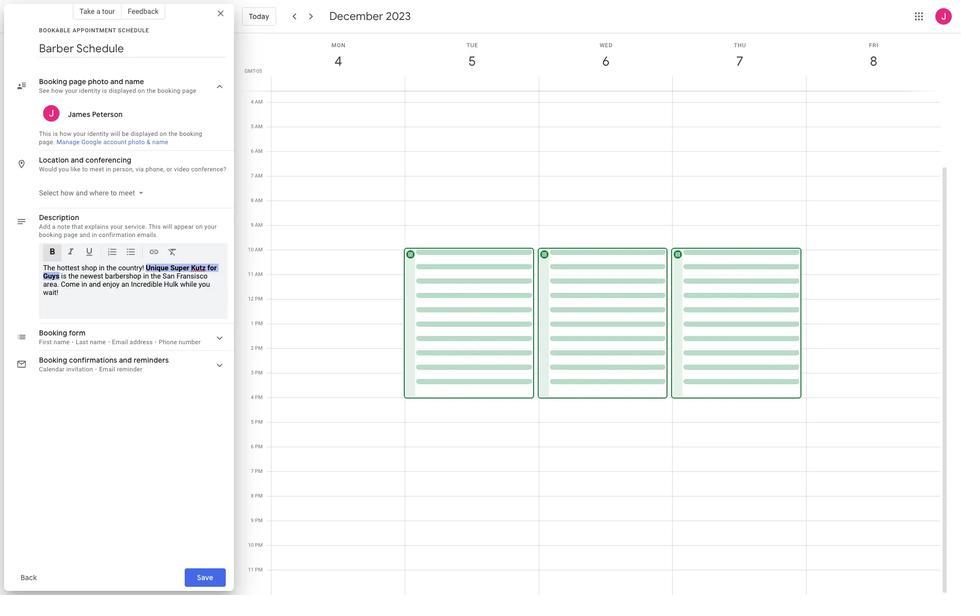 Task type: describe. For each thing, give the bounding box(es) containing it.
how inside the booking page photo and name see how your identity is displayed on the booking page
[[51, 87, 63, 94]]

hottest
[[57, 264, 80, 272]]

Add title text field
[[39, 41, 226, 56]]

name right the &
[[152, 139, 168, 146]]

thu 7
[[734, 42, 747, 70]]

james peterson
[[68, 110, 123, 119]]

unique super kutz for guys
[[43, 264, 217, 280]]

bold image
[[47, 247, 57, 259]]

name inside the booking page photo and name see how your identity is displayed on the booking page
[[125, 77, 144, 86]]

grid containing 4
[[238, 4, 949, 596]]

to inside location and conferencing would you like to meet in person, via phone, or video conference?
[[82, 166, 88, 173]]

on inside this is how your identity will be displayed on the booking page.
[[160, 130, 167, 138]]

2
[[251, 346, 254, 351]]

is the newest barbershop in the san fransisco area. come in and enjoy an incredible hulk while you wait!
[[43, 272, 210, 297]]

pm for 7 pm
[[255, 469, 263, 474]]

shop
[[81, 264, 97, 272]]

pm for 6 pm
[[255, 444, 263, 450]]

1 vertical spatial photo
[[128, 139, 145, 146]]

manage
[[57, 139, 80, 146]]

6 inside wed 6
[[602, 53, 609, 70]]

james
[[68, 110, 90, 119]]

will inside description add a note that explains your service. this will appear on your booking page and in confirmation emails.
[[163, 223, 172, 231]]

service.
[[125, 223, 147, 231]]

4 am
[[251, 99, 263, 105]]

booking for that
[[39, 232, 62, 239]]

calendar
[[39, 366, 65, 373]]

booking for booking page photo and name see how your identity is displayed on the booking page
[[39, 77, 67, 86]]

phone
[[159, 339, 177, 346]]

gmt-05
[[245, 68, 262, 74]]

5 for 5 am
[[251, 124, 254, 129]]

photo inside the booking page photo and name see how your identity is displayed on the booking page
[[88, 77, 109, 86]]

is inside the booking page photo and name see how your identity is displayed on the booking page
[[102, 87, 107, 94]]

via
[[136, 166, 144, 173]]

select how and where to meet
[[39, 189, 135, 197]]

3 cell from the left
[[538, 4, 673, 596]]

last name
[[76, 339, 106, 346]]

booking form
[[39, 329, 86, 338]]

select how and where to meet button
[[35, 184, 147, 202]]

account
[[103, 139, 127, 146]]

9 for 9 am
[[251, 222, 254, 228]]

is inside is the newest barbershop in the san fransisco area. come in and enjoy an incredible hulk while you wait!
[[61, 272, 67, 280]]

your up confirmation
[[110, 223, 123, 231]]

am for 9 am
[[255, 222, 263, 228]]

newest
[[80, 272, 103, 280]]

phone,
[[146, 166, 165, 173]]

you inside location and conferencing would you like to meet in person, via phone, or video conference?
[[59, 166, 69, 173]]

would
[[39, 166, 57, 173]]

wednesday, december 6 element
[[594, 50, 618, 73]]

identity inside the booking page photo and name see how your identity is displayed on the booking page
[[79, 87, 100, 94]]

and inside popup button
[[76, 189, 88, 197]]

pm for 1 pm
[[255, 321, 263, 327]]

like
[[71, 166, 81, 173]]

barbershop
[[105, 272, 142, 280]]

12
[[248, 296, 254, 302]]

meet inside select how and where to meet popup button
[[119, 189, 135, 197]]

gmt-
[[245, 68, 257, 74]]

8 am
[[251, 198, 263, 203]]

unique
[[146, 264, 169, 272]]

3 pm
[[251, 370, 263, 376]]

appear
[[174, 223, 194, 231]]

be
[[122, 130, 129, 138]]

meet inside location and conferencing would you like to meet in person, via phone, or video conference?
[[90, 166, 104, 173]]

calendar invitation
[[39, 366, 93, 373]]

and inside the booking page photo and name see how your identity is displayed on the booking page
[[110, 77, 123, 86]]

december
[[329, 9, 383, 24]]

am for 11 am
[[255, 272, 263, 277]]

pm for 5 pm
[[255, 419, 263, 425]]

san
[[163, 272, 175, 280]]

back
[[20, 573, 37, 583]]

remove formatting image
[[167, 247, 178, 259]]

identity inside this is how your identity will be displayed on the booking page.
[[88, 130, 109, 138]]

will inside this is how your identity will be displayed on the booking page.
[[111, 130, 120, 138]]

6 for 6 pm
[[251, 444, 254, 450]]

back button
[[12, 566, 45, 590]]

friday, december 8 element
[[862, 50, 886, 73]]

the down numbered list icon
[[106, 264, 117, 272]]

is inside this is how your identity will be displayed on the booking page.
[[53, 130, 58, 138]]

pm for 12 pm
[[255, 296, 263, 302]]

explains
[[85, 223, 109, 231]]

am for 8 am
[[255, 198, 263, 203]]

hulk
[[164, 280, 179, 289]]

on for that
[[196, 223, 203, 231]]

0 vertical spatial page
[[69, 77, 86, 86]]

reminder
[[117, 366, 143, 373]]

bookable
[[39, 27, 71, 34]]

note
[[57, 223, 70, 231]]

last
[[76, 339, 88, 346]]

take
[[80, 7, 95, 15]]

pm for 2 pm
[[255, 346, 263, 351]]

in inside location and conferencing would you like to meet in person, via phone, or video conference?
[[106, 166, 111, 173]]

underline image
[[84, 247, 94, 259]]

4 inside mon 4
[[334, 53, 342, 70]]

12 pm
[[248, 296, 263, 302]]

&
[[147, 139, 151, 146]]

how inside popup button
[[61, 189, 74, 197]]

reminders
[[134, 356, 169, 365]]

phone number
[[159, 339, 201, 346]]

person,
[[113, 166, 134, 173]]

kutz
[[191, 264, 206, 272]]

location
[[39, 156, 69, 165]]

3
[[251, 370, 254, 376]]

the left 'shop'
[[68, 272, 78, 280]]

tour
[[102, 7, 115, 15]]

form
[[69, 329, 86, 338]]

5 pm
[[251, 419, 263, 425]]

7 for 7 am
[[251, 173, 254, 179]]

bookable appointment schedule
[[39, 27, 149, 34]]

4 for 4 pm
[[251, 395, 254, 400]]

super
[[170, 264, 189, 272]]

10 pm
[[248, 543, 263, 548]]

am for 5 am
[[255, 124, 263, 129]]

7 pm
[[251, 469, 263, 474]]

to inside popup button
[[111, 189, 117, 197]]

9 am
[[251, 222, 263, 228]]

6 for 6 am
[[251, 148, 254, 154]]

tue 5
[[467, 42, 478, 70]]

tuesday, december 5 element
[[461, 50, 484, 73]]

6 pm
[[251, 444, 263, 450]]

pm for 3 pm
[[255, 370, 263, 376]]

location and conferencing would you like to meet in person, via phone, or video conference?
[[39, 156, 227, 173]]

email reminder
[[99, 366, 143, 373]]

4 cell from the left
[[672, 4, 807, 596]]

guys
[[43, 272, 59, 280]]

that
[[72, 223, 83, 231]]

emails.
[[137, 232, 158, 239]]



Task type: locate. For each thing, give the bounding box(es) containing it.
8 down fri
[[870, 53, 877, 70]]

this up page.
[[39, 130, 51, 138]]

pm
[[255, 296, 263, 302], [255, 321, 263, 327], [255, 346, 263, 351], [255, 370, 263, 376], [255, 395, 263, 400], [255, 419, 263, 425], [255, 444, 263, 450], [255, 469, 263, 474], [255, 493, 263, 499], [255, 518, 263, 524], [255, 543, 263, 548], [255, 567, 263, 573]]

1 vertical spatial is
[[53, 130, 58, 138]]

a inside button
[[96, 7, 100, 15]]

1 vertical spatial meet
[[119, 189, 135, 197]]

10 am
[[248, 247, 263, 253]]

on for name
[[138, 87, 145, 94]]

11 am
[[248, 272, 263, 277]]

pm for 8 pm
[[255, 493, 263, 499]]

feedback
[[128, 7, 159, 15]]

displayed inside the booking page photo and name see how your identity is displayed on the booking page
[[109, 87, 136, 94]]

5 up '6 am'
[[251, 124, 254, 129]]

11 down 10 pm
[[248, 567, 254, 573]]

0 vertical spatial 9
[[251, 222, 254, 228]]

pm for 9 pm
[[255, 518, 263, 524]]

2 vertical spatial how
[[61, 189, 74, 197]]

cell
[[272, 4, 405, 596], [404, 4, 539, 596], [538, 4, 673, 596], [672, 4, 807, 596], [807, 4, 941, 596]]

am down 8 am
[[255, 222, 263, 228]]

8
[[870, 53, 877, 70], [251, 198, 254, 203], [251, 493, 254, 499]]

grid
[[238, 4, 949, 596]]

1 cell from the left
[[272, 4, 405, 596]]

on right appear
[[196, 223, 203, 231]]

a left tour in the top of the page
[[96, 7, 100, 15]]

the
[[43, 264, 55, 272]]

0 vertical spatial 10
[[248, 247, 254, 253]]

displayed up peterson
[[109, 87, 136, 94]]

0 vertical spatial identity
[[79, 87, 100, 94]]

is up page.
[[53, 130, 58, 138]]

pm for 11 pm
[[255, 567, 263, 573]]

or
[[166, 166, 172, 173]]

6 column header
[[539, 33, 673, 91]]

pm for 10 pm
[[255, 543, 263, 548]]

7 down thu
[[736, 53, 743, 70]]

meet
[[90, 166, 104, 173], [119, 189, 135, 197]]

pm down 8 pm
[[255, 518, 263, 524]]

booking confirmations and reminders
[[39, 356, 169, 365]]

pm up the 7 pm
[[255, 444, 263, 450]]

7 pm from the top
[[255, 444, 263, 450]]

on inside the booking page photo and name see how your identity is displayed on the booking page
[[138, 87, 145, 94]]

9 for 9 pm
[[251, 518, 254, 524]]

you inside is the newest barbershop in the san fransisco area. come in and enjoy an incredible hulk while you wait!
[[199, 280, 210, 289]]

bulleted list image
[[126, 247, 136, 259]]

7 for 7 pm
[[251, 469, 254, 474]]

and inside description add a note that explains your service. this will appear on your booking page and in confirmation emails.
[[80, 232, 90, 239]]

1 vertical spatial 11
[[248, 567, 254, 573]]

5 am from the top
[[255, 198, 263, 203]]

11 up 12
[[248, 272, 254, 277]]

your right appear
[[204, 223, 217, 231]]

am for 4 am
[[255, 99, 263, 105]]

1 vertical spatial 7
[[251, 173, 254, 179]]

country!
[[118, 264, 144, 272]]

appointment
[[73, 27, 116, 34]]

0 vertical spatial meet
[[90, 166, 104, 173]]

displayed up the &
[[131, 130, 158, 138]]

0 horizontal spatial photo
[[88, 77, 109, 86]]

6 down wed
[[602, 53, 609, 70]]

0 vertical spatial 6
[[602, 53, 609, 70]]

wed 6
[[600, 42, 613, 70]]

0 horizontal spatial meet
[[90, 166, 104, 173]]

1 vertical spatial 6
[[251, 148, 254, 154]]

1 vertical spatial on
[[160, 130, 167, 138]]

will up account
[[111, 130, 120, 138]]

6 up the 7 pm
[[251, 444, 254, 450]]

page.
[[39, 139, 55, 146]]

1 10 from the top
[[248, 247, 254, 253]]

your inside this is how your identity will be displayed on the booking page.
[[73, 130, 86, 138]]

address
[[130, 339, 153, 346]]

meet down conferencing
[[90, 166, 104, 173]]

4 down mon
[[334, 53, 342, 70]]

1 horizontal spatial a
[[96, 7, 100, 15]]

0 vertical spatial displayed
[[109, 87, 136, 94]]

pm up "6 pm"
[[255, 419, 263, 425]]

1 horizontal spatial you
[[199, 280, 210, 289]]

pm for 4 pm
[[255, 395, 263, 400]]

1 vertical spatial identity
[[88, 130, 109, 138]]

0 vertical spatial is
[[102, 87, 107, 94]]

6 am
[[251, 148, 263, 154]]

0 vertical spatial photo
[[88, 77, 109, 86]]

booking inside the booking page photo and name see how your identity is displayed on the booking page
[[39, 77, 67, 86]]

email left address
[[112, 339, 128, 346]]

the left san
[[151, 272, 161, 280]]

3 pm from the top
[[255, 346, 263, 351]]

booking inside this is how your identity will be displayed on the booking page.
[[179, 130, 202, 138]]

select
[[39, 189, 59, 197]]

on down add title text field
[[138, 87, 145, 94]]

10 for 10 am
[[248, 247, 254, 253]]

2 pm
[[251, 346, 263, 351]]

number
[[179, 339, 201, 346]]

0 vertical spatial a
[[96, 7, 100, 15]]

1 vertical spatial to
[[111, 189, 117, 197]]

formatting options toolbar
[[39, 243, 228, 265]]

video
[[174, 166, 190, 173]]

first name
[[39, 339, 70, 346]]

on
[[138, 87, 145, 94], [160, 130, 167, 138], [196, 223, 203, 231]]

7
[[736, 53, 743, 70], [251, 173, 254, 179], [251, 469, 254, 474]]

pm right 3
[[255, 370, 263, 376]]

11 pm
[[248, 567, 263, 573]]

3 am from the top
[[255, 148, 263, 154]]

identity up google at the left of the page
[[88, 130, 109, 138]]

booking up calendar
[[39, 356, 67, 365]]

1 vertical spatial page
[[182, 87, 196, 94]]

photo up james peterson on the left
[[88, 77, 109, 86]]

am up '6 am'
[[255, 124, 263, 129]]

2 11 from the top
[[248, 567, 254, 573]]

and up reminder
[[119, 356, 132, 365]]

am for 6 am
[[255, 148, 263, 154]]

0 vertical spatial to
[[82, 166, 88, 173]]

email for email address
[[112, 339, 128, 346]]

italic image
[[66, 247, 76, 259]]

1 horizontal spatial is
[[61, 272, 67, 280]]

5
[[468, 53, 475, 70], [251, 124, 254, 129], [251, 419, 254, 425]]

and down that
[[80, 232, 90, 239]]

0 vertical spatial how
[[51, 87, 63, 94]]

is up peterson
[[102, 87, 107, 94]]

am for 10 am
[[255, 247, 263, 253]]

1 horizontal spatial meet
[[119, 189, 135, 197]]

pm down the 7 pm
[[255, 493, 263, 499]]

1 horizontal spatial will
[[163, 223, 172, 231]]

wed
[[600, 42, 613, 49]]

0 horizontal spatial this
[[39, 130, 51, 138]]

12 pm from the top
[[255, 567, 263, 573]]

in
[[106, 166, 111, 173], [92, 232, 97, 239], [99, 264, 105, 272], [143, 272, 149, 280], [81, 280, 87, 289]]

identity up james peterson on the left
[[79, 87, 100, 94]]

pm right 12
[[255, 296, 263, 302]]

1 vertical spatial 10
[[248, 543, 254, 548]]

am up 9 am
[[255, 198, 263, 203]]

am down '6 am'
[[255, 173, 263, 179]]

monday, december 4 element
[[327, 50, 350, 73]]

the inside this is how your identity will be displayed on the booking page.
[[169, 130, 178, 138]]

7 down "6 pm"
[[251, 469, 254, 474]]

will left appear
[[163, 223, 172, 231]]

4 column header
[[271, 33, 405, 91]]

2 booking from the top
[[39, 329, 67, 338]]

11 for 11 pm
[[248, 567, 254, 573]]

9 pm
[[251, 518, 263, 524]]

is
[[102, 87, 107, 94], [53, 130, 58, 138], [61, 272, 67, 280]]

2 cell from the left
[[404, 4, 539, 596]]

1 vertical spatial 9
[[251, 518, 254, 524]]

8 column header
[[807, 33, 941, 91]]

9 up 10 pm
[[251, 518, 254, 524]]

0 vertical spatial on
[[138, 87, 145, 94]]

page for booking
[[182, 87, 196, 94]]

the inside the booking page photo and name see how your identity is displayed on the booking page
[[147, 87, 156, 94]]

5 inside tue 5
[[468, 53, 475, 70]]

and up like
[[71, 156, 84, 165]]

a inside description add a note that explains your service. this will appear on your booking page and in confirmation emails.
[[52, 223, 56, 231]]

this inside this is how your identity will be displayed on the booking page.
[[39, 130, 51, 138]]

peterson
[[92, 110, 123, 119]]

displayed inside this is how your identity will be displayed on the booking page.
[[131, 130, 158, 138]]

pm right 2
[[255, 346, 263, 351]]

wait!
[[43, 289, 58, 297]]

1 horizontal spatial this
[[149, 223, 161, 231]]

8 inside fri 8
[[870, 53, 877, 70]]

the hottest shop in the country!
[[43, 264, 146, 272]]

1 pm
[[251, 321, 263, 327]]

enjoy
[[103, 280, 120, 289]]

2 vertical spatial booking
[[39, 356, 67, 365]]

numbered list image
[[107, 247, 118, 259]]

8 am from the top
[[255, 272, 263, 277]]

1 vertical spatial displayed
[[131, 130, 158, 138]]

and
[[110, 77, 123, 86], [71, 156, 84, 165], [76, 189, 88, 197], [80, 232, 90, 239], [89, 280, 101, 289], [119, 356, 132, 365]]

name down add title text field
[[125, 77, 144, 86]]

1 horizontal spatial photo
[[128, 139, 145, 146]]

0 vertical spatial booking
[[39, 77, 67, 86]]

2 vertical spatial 6
[[251, 444, 254, 450]]

5 for 5 pm
[[251, 419, 254, 425]]

0 horizontal spatial is
[[53, 130, 58, 138]]

6 pm from the top
[[255, 419, 263, 425]]

0 vertical spatial email
[[112, 339, 128, 346]]

4 pm from the top
[[255, 370, 263, 376]]

2 vertical spatial 4
[[251, 395, 254, 400]]

0 horizontal spatial on
[[138, 87, 145, 94]]

2 vertical spatial 5
[[251, 419, 254, 425]]

will
[[111, 130, 120, 138], [163, 223, 172, 231]]

pm up '5 pm'
[[255, 395, 263, 400]]

booking up see
[[39, 77, 67, 86]]

am up 7 am
[[255, 148, 263, 154]]

4 down 3
[[251, 395, 254, 400]]

4 up 5 am
[[251, 99, 254, 105]]

2 horizontal spatial is
[[102, 87, 107, 94]]

on inside description add a note that explains your service. this will appear on your booking page and in confirmation emails.
[[196, 223, 203, 231]]

this inside description add a note that explains your service. this will appear on your booking page and in confirmation emails.
[[149, 223, 161, 231]]

you
[[59, 166, 69, 173], [199, 280, 210, 289]]

name down booking form
[[54, 339, 70, 346]]

to right where
[[111, 189, 117, 197]]

booking
[[158, 87, 181, 94], [179, 130, 202, 138], [39, 232, 62, 239]]

1 am from the top
[[255, 99, 263, 105]]

10 pm from the top
[[255, 518, 263, 524]]

email down 'booking confirmations and reminders'
[[99, 366, 115, 373]]

8 for 8 am
[[251, 198, 254, 203]]

11 for 11 am
[[248, 272, 254, 277]]

booking
[[39, 77, 67, 86], [39, 329, 67, 338], [39, 356, 67, 365]]

1 vertical spatial booking
[[179, 130, 202, 138]]

10 up 11 pm
[[248, 543, 254, 548]]

2 vertical spatial 7
[[251, 469, 254, 474]]

0 horizontal spatial a
[[52, 223, 56, 231]]

description
[[39, 213, 79, 222]]

for
[[208, 264, 217, 272]]

first
[[39, 339, 52, 346]]

on up or
[[160, 130, 167, 138]]

booking for booking confirmations and reminders
[[39, 356, 67, 365]]

an
[[121, 280, 129, 289]]

0 vertical spatial 8
[[870, 53, 877, 70]]

and left where
[[76, 189, 88, 197]]

11 pm from the top
[[255, 543, 263, 548]]

to
[[82, 166, 88, 173], [111, 189, 117, 197]]

area.
[[43, 280, 59, 289]]

4 pm
[[251, 395, 263, 400]]

Description text field
[[43, 264, 224, 315]]

1 vertical spatial 5
[[251, 124, 254, 129]]

7 down '6 am'
[[251, 173, 254, 179]]

1 booking from the top
[[39, 77, 67, 86]]

1 vertical spatial how
[[60, 130, 72, 138]]

7 column header
[[673, 33, 807, 91]]

booking up the first name
[[39, 329, 67, 338]]

7 am from the top
[[255, 247, 263, 253]]

your inside the booking page photo and name see how your identity is displayed on the booking page
[[65, 87, 78, 94]]

0 horizontal spatial will
[[111, 130, 120, 138]]

booking for name
[[158, 87, 181, 94]]

manage google account photo & name link
[[57, 139, 168, 146]]

to right like
[[82, 166, 88, 173]]

8 up 9 am
[[251, 198, 254, 203]]

5 down tue
[[468, 53, 475, 70]]

am up 5 am
[[255, 99, 263, 105]]

and left "enjoy"
[[89, 280, 101, 289]]

0 horizontal spatial you
[[59, 166, 69, 173]]

8 pm
[[251, 493, 263, 499]]

insert link image
[[149, 247, 159, 259]]

2 vertical spatial booking
[[39, 232, 62, 239]]

1 vertical spatial 4
[[251, 99, 254, 105]]

pm down "6 pm"
[[255, 469, 263, 474]]

2 10 from the top
[[248, 543, 254, 548]]

where
[[89, 189, 109, 197]]

come
[[61, 280, 80, 289]]

2 am from the top
[[255, 124, 263, 129]]

10 for 10 pm
[[248, 543, 254, 548]]

name right last
[[90, 339, 106, 346]]

pm down 9 pm
[[255, 543, 263, 548]]

booking for booking form
[[39, 329, 67, 338]]

2 vertical spatial 8
[[251, 493, 254, 499]]

2 vertical spatial page
[[64, 232, 78, 239]]

0 vertical spatial 5
[[468, 53, 475, 70]]

mon 4
[[332, 42, 346, 70]]

your up manage
[[73, 130, 86, 138]]

in inside description add a note that explains your service. this will appear on your booking page and in confirmation emails.
[[92, 232, 97, 239]]

confirmations
[[69, 356, 117, 365]]

2 9 from the top
[[251, 518, 254, 524]]

5 column header
[[405, 33, 539, 91]]

you right while
[[199, 280, 210, 289]]

take a tour
[[80, 7, 115, 15]]

5 cell from the left
[[807, 4, 941, 596]]

1
[[251, 321, 254, 327]]

1 vertical spatial booking
[[39, 329, 67, 338]]

1 pm from the top
[[255, 296, 263, 302]]

2023
[[386, 9, 411, 24]]

1 vertical spatial a
[[52, 223, 56, 231]]

2 vertical spatial on
[[196, 223, 203, 231]]

5 up "6 pm"
[[251, 419, 254, 425]]

page for description
[[64, 232, 78, 239]]

mon
[[332, 42, 346, 49]]

description add a note that explains your service. this will appear on your booking page and in confirmation emails.
[[39, 213, 217, 239]]

this
[[39, 130, 51, 138], [149, 223, 161, 231]]

booking inside description add a note that explains your service. this will appear on your booking page and in confirmation emails.
[[39, 232, 62, 239]]

booking page photo and name see how your identity is displayed on the booking page
[[39, 77, 196, 94]]

and inside is the newest barbershop in the san fransisco area. come in and enjoy an incredible hulk while you wait!
[[89, 280, 101, 289]]

10 up 11 am
[[248, 247, 254, 253]]

photo left the &
[[128, 139, 145, 146]]

and inside location and conferencing would you like to meet in person, via phone, or video conference?
[[71, 156, 84, 165]]

see
[[39, 87, 50, 94]]

0 vertical spatial 4
[[334, 53, 342, 70]]

the
[[147, 87, 156, 94], [169, 130, 178, 138], [106, 264, 117, 272], [68, 272, 78, 280], [151, 272, 161, 280]]

2 horizontal spatial on
[[196, 223, 203, 231]]

10
[[248, 247, 254, 253], [248, 543, 254, 548]]

1 horizontal spatial on
[[160, 130, 167, 138]]

is right guys
[[61, 272, 67, 280]]

how up manage
[[60, 130, 72, 138]]

pm right 1
[[255, 321, 263, 327]]

8 for 8 pm
[[251, 493, 254, 499]]

am for 7 am
[[255, 173, 263, 179]]

fri
[[870, 42, 879, 49]]

0 vertical spatial 11
[[248, 272, 254, 277]]

page
[[69, 77, 86, 86], [182, 87, 196, 94], [64, 232, 78, 239]]

8 down the 7 pm
[[251, 493, 254, 499]]

am up '12 pm'
[[255, 272, 263, 277]]

11
[[248, 272, 254, 277], [248, 567, 254, 573]]

how right select
[[61, 189, 74, 197]]

6 up 7 am
[[251, 148, 254, 154]]

add
[[39, 223, 50, 231]]

2 vertical spatial is
[[61, 272, 67, 280]]

2 pm from the top
[[255, 321, 263, 327]]

1 9 from the top
[[251, 222, 254, 228]]

05
[[257, 68, 262, 74]]

0 vertical spatial 7
[[736, 53, 743, 70]]

page inside description add a note that explains your service. this will appear on your booking page and in confirmation emails.
[[64, 232, 78, 239]]

4 for 4 am
[[251, 99, 254, 105]]

4 am from the top
[[255, 173, 263, 179]]

1 vertical spatial will
[[163, 223, 172, 231]]

0 vertical spatial booking
[[158, 87, 181, 94]]

email for email reminder
[[99, 366, 115, 373]]

this up emails.
[[149, 223, 161, 231]]

while
[[180, 280, 197, 289]]

1 11 from the top
[[248, 272, 254, 277]]

and up peterson
[[110, 77, 123, 86]]

a right add
[[52, 223, 56, 231]]

how inside this is how your identity will be displayed on the booking page.
[[60, 130, 72, 138]]

am down 9 am
[[255, 247, 263, 253]]

0 vertical spatial this
[[39, 130, 51, 138]]

9 pm from the top
[[255, 493, 263, 499]]

5 pm from the top
[[255, 395, 263, 400]]

0 vertical spatial you
[[59, 166, 69, 173]]

tue
[[467, 42, 478, 49]]

0 horizontal spatial to
[[82, 166, 88, 173]]

9 up "10 am"
[[251, 222, 254, 228]]

7 inside thu 7
[[736, 53, 743, 70]]

1 horizontal spatial to
[[111, 189, 117, 197]]

7 am
[[251, 173, 263, 179]]

the up or
[[169, 130, 178, 138]]

6 am from the top
[[255, 222, 263, 228]]

meet down person, at the top left of the page
[[119, 189, 135, 197]]

1 vertical spatial you
[[199, 280, 210, 289]]

8 pm from the top
[[255, 469, 263, 474]]

1 vertical spatial email
[[99, 366, 115, 373]]

booking inside the booking page photo and name see how your identity is displayed on the booking page
[[158, 87, 181, 94]]

am
[[255, 99, 263, 105], [255, 124, 263, 129], [255, 148, 263, 154], [255, 173, 263, 179], [255, 198, 263, 203], [255, 222, 263, 228], [255, 247, 263, 253], [255, 272, 263, 277]]

row
[[267, 4, 941, 596]]

5 am
[[251, 124, 263, 129]]

pm down 10 pm
[[255, 567, 263, 573]]

how right see
[[51, 87, 63, 94]]

1 vertical spatial this
[[149, 223, 161, 231]]

take a tour button
[[73, 3, 122, 20]]

thursday, december 7 element
[[728, 50, 752, 73]]

1 vertical spatial 8
[[251, 198, 254, 203]]

this is how your identity will be displayed on the booking page.
[[39, 130, 202, 146]]

you left like
[[59, 166, 69, 173]]

the down add title text field
[[147, 87, 156, 94]]

today button
[[242, 4, 276, 29]]

0 vertical spatial will
[[111, 130, 120, 138]]

3 booking from the top
[[39, 356, 67, 365]]

photo
[[88, 77, 109, 86], [128, 139, 145, 146]]

your up james
[[65, 87, 78, 94]]



Task type: vqa. For each thing, say whether or not it's contained in the screenshot.
identity within the the Booking page photo and name See how your identity is displayed on the booking page
yes



